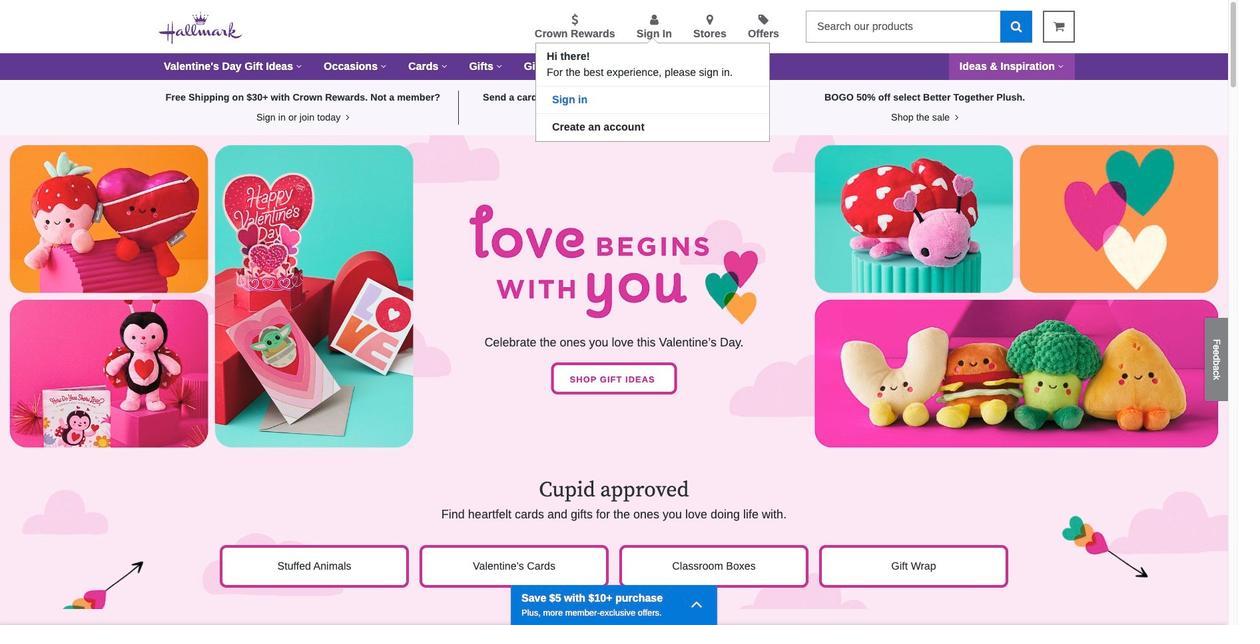 Task type: vqa. For each thing, say whether or not it's contained in the screenshot.
Valentine's Day cards image
yes



Task type: describe. For each thing, give the bounding box(es) containing it.
images of valentine's day better togethers, cards, and plushes on a light pink background with clouds image
[[0, 135, 1229, 456]]

0 vertical spatial menu
[[264, 11, 796, 42]]

0 vertical spatial banner
[[0, 0, 1229, 142]]



Task type: locate. For each thing, give the bounding box(es) containing it.
valentine's day cards image
[[0, 609, 1229, 625]]

banner
[[0, 0, 1229, 142], [215, 478, 1014, 524]]

region
[[0, 456, 1229, 625]]

hallmark image
[[159, 12, 243, 44]]

main content
[[0, 80, 1229, 625]]

menu
[[264, 11, 796, 42], [537, 87, 770, 141]]

Search our products search field
[[806, 11, 1001, 43]]

shopping cart image
[[1054, 21, 1065, 33]]

menu bar
[[153, 53, 1076, 80]]

1 vertical spatial banner
[[215, 478, 1014, 524]]

search image
[[1011, 20, 1023, 32]]

1 vertical spatial menu
[[537, 87, 770, 141]]

None search field
[[806, 11, 1033, 43]]

cupid approved image
[[0, 456, 1229, 625]]

icon image
[[344, 112, 350, 122], [665, 112, 671, 122], [953, 112, 959, 122], [691, 594, 703, 613]]



